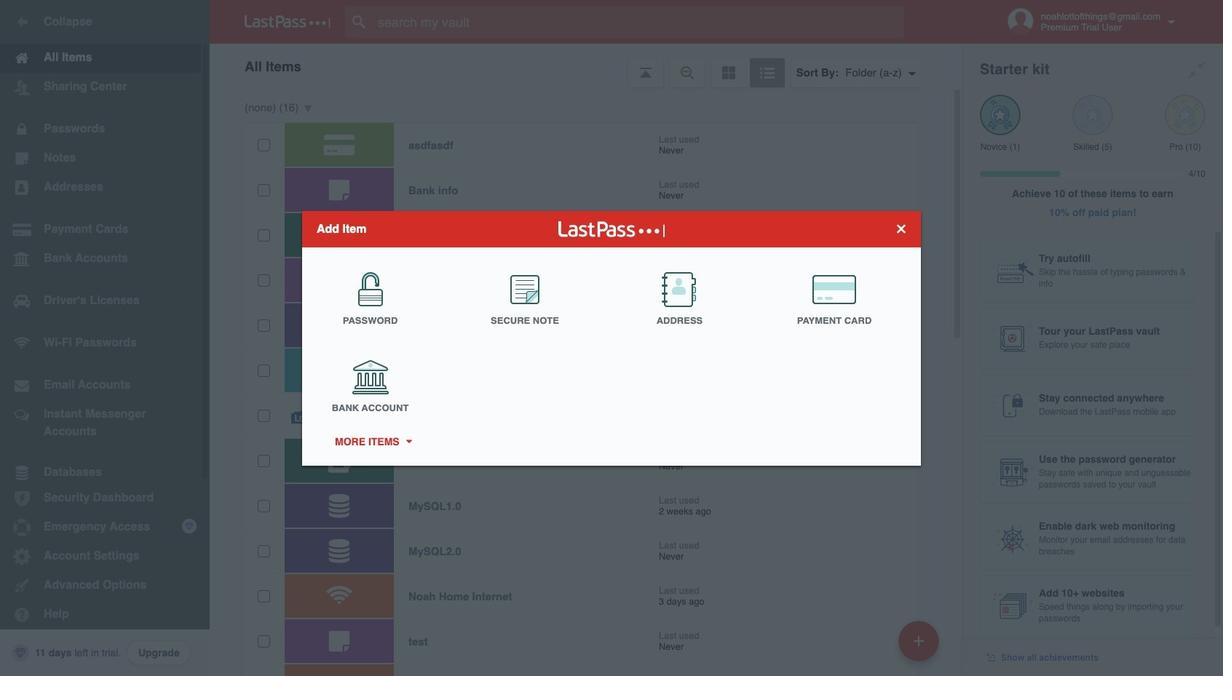 Task type: describe. For each thing, give the bounding box(es) containing it.
caret right image
[[404, 440, 414, 444]]

new item navigation
[[894, 617, 948, 677]]

vault options navigation
[[210, 44, 963, 87]]

main navigation navigation
[[0, 0, 210, 677]]

lastpass image
[[245, 15, 331, 28]]



Task type: locate. For each thing, give the bounding box(es) containing it.
dialog
[[302, 211, 921, 466]]

Search search field
[[345, 6, 927, 38]]

new item image
[[914, 636, 924, 646]]

search my vault text field
[[345, 6, 927, 38]]



